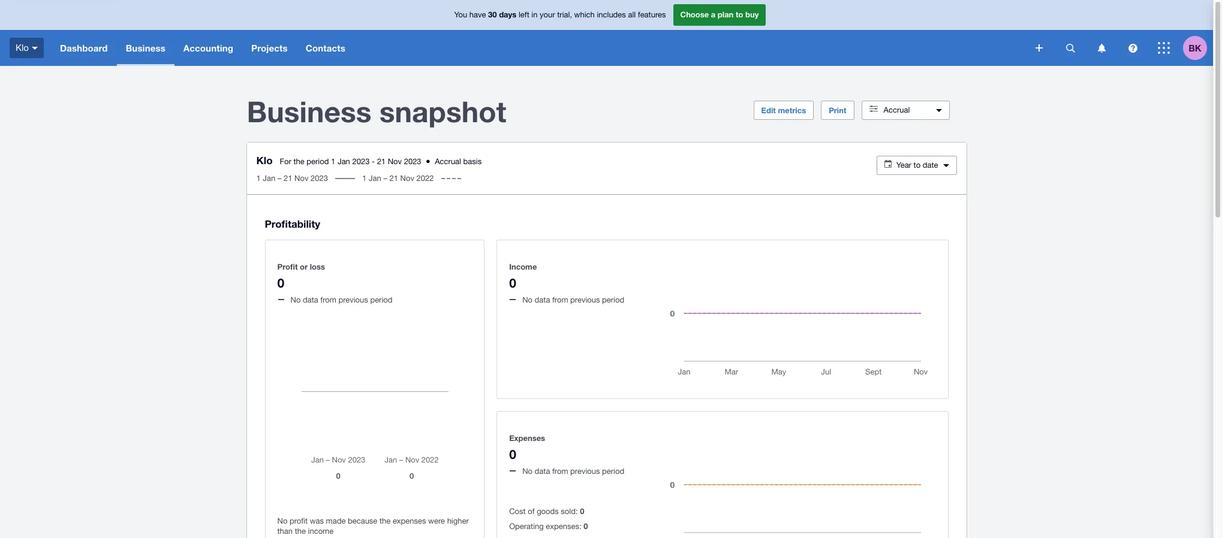 Task type: locate. For each thing, give the bounding box(es) containing it.
1 horizontal spatial business
[[247, 94, 372, 128]]

jan
[[338, 157, 350, 166], [263, 174, 275, 183], [369, 174, 381, 183]]

from
[[320, 296, 336, 305], [552, 296, 568, 305], [552, 467, 568, 476]]

no
[[291, 296, 301, 305], [523, 296, 533, 305], [523, 467, 533, 476], [277, 517, 288, 526]]

no data from previous period for profit or loss 0
[[291, 296, 393, 305]]

2 horizontal spatial jan
[[369, 174, 381, 183]]

nov left 2022
[[400, 174, 414, 183]]

you
[[454, 10, 467, 19]]

metrics
[[778, 106, 806, 115]]

jan down -
[[369, 174, 381, 183]]

svg image inside klo popup button
[[32, 47, 38, 50]]

business for business snapshot
[[247, 94, 372, 128]]

the
[[294, 157, 305, 166], [380, 517, 391, 526], [295, 527, 306, 536]]

the down the profit
[[295, 527, 306, 536]]

made
[[326, 517, 346, 526]]

nov for 1 jan – 21 nov 2023
[[295, 174, 309, 183]]

which
[[574, 10, 595, 19]]

banner
[[0, 0, 1213, 66]]

0 horizontal spatial business
[[126, 43, 165, 53]]

your
[[540, 10, 555, 19]]

accrual inside popup button
[[884, 106, 910, 115]]

2023 left -
[[352, 157, 370, 166]]

0 vertical spatial to
[[736, 10, 743, 19]]

0 horizontal spatial svg image
[[1098, 43, 1106, 52]]

print button
[[821, 101, 854, 120]]

of
[[528, 508, 535, 517]]

the right because
[[380, 517, 391, 526]]

no data from previous period down the loss
[[291, 296, 393, 305]]

jan up profitability
[[263, 174, 275, 183]]

no data from previous period up the sold:
[[523, 467, 624, 476]]

income
[[308, 527, 334, 536]]

21 for 1 jan – 21 nov 2023
[[284, 174, 292, 183]]

– down for
[[278, 174, 282, 183]]

previous for profit or loss 0
[[339, 296, 368, 305]]

the right for
[[294, 157, 305, 166]]

–
[[278, 174, 282, 183], [384, 174, 387, 183]]

from for profit or loss 0
[[320, 296, 336, 305]]

income 0
[[509, 262, 537, 291]]

bk button
[[1183, 30, 1213, 66]]

0 horizontal spatial accrual
[[435, 157, 461, 166]]

loss
[[310, 262, 325, 272]]

1
[[331, 157, 335, 166], [256, 174, 261, 183], [362, 174, 367, 183]]

1 horizontal spatial accrual
[[884, 106, 910, 115]]

2 svg image from the left
[[1129, 43, 1138, 52]]

0 down the expenses
[[509, 447, 516, 462]]

0 inside profit or loss 0
[[277, 276, 284, 291]]

1 horizontal spatial 2023
[[352, 157, 370, 166]]

0 inside the expenses 0
[[509, 447, 516, 462]]

accrual
[[884, 106, 910, 115], [435, 157, 461, 166]]

0 vertical spatial klo
[[16, 42, 29, 53]]

period for income 0
[[602, 296, 624, 305]]

– down the for the period 1 jan 2023 - 21 nov 2023  ●  accrual basis
[[384, 174, 387, 183]]

klo button
[[0, 30, 51, 66]]

2 – from the left
[[384, 174, 387, 183]]

21
[[377, 157, 386, 166], [284, 174, 292, 183], [390, 174, 398, 183]]

0
[[277, 276, 284, 291], [509, 276, 516, 291], [509, 447, 516, 462], [580, 507, 584, 517], [584, 522, 588, 532]]

than
[[277, 527, 293, 536]]

2 horizontal spatial 21
[[390, 174, 398, 183]]

navigation containing dashboard
[[51, 30, 1027, 66]]

1 horizontal spatial klo
[[256, 154, 273, 167]]

0 down income at the left of the page
[[509, 276, 516, 291]]

you have 30 days left in your trial, which includes all features
[[454, 10, 666, 19]]

no profit was made because the expenses were higher than the income
[[277, 517, 469, 536]]

– for 21 nov 2022
[[384, 174, 387, 183]]

21 down the for the period 1 jan 2023 - 21 nov 2023  ●  accrual basis
[[390, 174, 398, 183]]

2023 up profitability
[[311, 174, 328, 183]]

2 horizontal spatial 1
[[362, 174, 367, 183]]

no data from previous period
[[291, 296, 393, 305], [523, 296, 624, 305], [523, 467, 624, 476]]

svg image
[[1098, 43, 1106, 52], [1129, 43, 1138, 52]]

1 for 1 jan – 21 nov 2023
[[256, 174, 261, 183]]

jan left -
[[338, 157, 350, 166]]

navigation
[[51, 30, 1027, 66]]

nov up profitability
[[295, 174, 309, 183]]

business inside business popup button
[[126, 43, 165, 53]]

data for profit or loss 0
[[303, 296, 318, 305]]

– for 21 nov 2023
[[278, 174, 282, 183]]

0 horizontal spatial 2023
[[311, 174, 328, 183]]

data down profit or loss 0
[[303, 296, 318, 305]]

no down income 0
[[523, 296, 533, 305]]

0 horizontal spatial –
[[278, 174, 282, 183]]

edit metrics
[[761, 106, 806, 115]]

choose a plan to buy
[[680, 10, 759, 19]]

expenses 0
[[509, 433, 545, 462]]

data for income 0
[[535, 296, 550, 305]]

or
[[300, 262, 308, 272]]

no data from previous period for income 0
[[523, 296, 624, 305]]

profit or loss 0
[[277, 262, 325, 291]]

0 horizontal spatial klo
[[16, 42, 29, 53]]

klo
[[16, 42, 29, 53], [256, 154, 273, 167]]

1 vertical spatial business
[[247, 94, 372, 128]]

0 horizontal spatial to
[[736, 10, 743, 19]]

plan
[[718, 10, 734, 19]]

business snapshot
[[247, 94, 506, 128]]

21 right -
[[377, 157, 386, 166]]

0 horizontal spatial 21
[[284, 174, 292, 183]]

0 horizontal spatial jan
[[263, 174, 275, 183]]

1 for 1 jan – 21 nov 2022
[[362, 174, 367, 183]]

no data from previous period down income 0
[[523, 296, 624, 305]]

1 vertical spatial to
[[914, 161, 921, 170]]

no down the expenses 0
[[523, 467, 533, 476]]

1 horizontal spatial to
[[914, 161, 921, 170]]

to
[[736, 10, 743, 19], [914, 161, 921, 170]]

0 down profit
[[277, 276, 284, 291]]

2023
[[352, 157, 370, 166], [404, 157, 421, 166], [311, 174, 328, 183]]

profit
[[277, 262, 298, 272]]

was
[[310, 517, 324, 526]]

accrual left basis
[[435, 157, 461, 166]]

days
[[499, 10, 517, 19]]

data down the expenses 0
[[535, 467, 550, 476]]

business
[[126, 43, 165, 53], [247, 94, 372, 128]]

edit metrics button
[[754, 101, 814, 120]]

data down income 0
[[535, 296, 550, 305]]

business for business
[[126, 43, 165, 53]]

data
[[303, 296, 318, 305], [535, 296, 550, 305], [535, 467, 550, 476]]

banner containing bk
[[0, 0, 1213, 66]]

2023 up 2022
[[404, 157, 421, 166]]

nov
[[388, 157, 402, 166], [295, 174, 309, 183], [400, 174, 414, 183]]

projects
[[251, 43, 288, 53]]

trial,
[[557, 10, 572, 19]]

0 vertical spatial business
[[126, 43, 165, 53]]

no up the than
[[277, 517, 288, 526]]

profit
[[290, 517, 308, 526]]

0 vertical spatial accrual
[[884, 106, 910, 115]]

cost of goods sold: 0 operating expenses: 0
[[509, 507, 588, 532]]

to left "buy"
[[736, 10, 743, 19]]

for the period 1 jan 2023 - 21 nov 2023  ●  accrual basis
[[280, 157, 482, 166]]

dashboard link
[[51, 30, 117, 66]]

svg image
[[1158, 42, 1170, 54], [1066, 43, 1075, 52], [1036, 44, 1043, 52], [32, 47, 38, 50]]

to right year
[[914, 161, 921, 170]]

1 horizontal spatial svg image
[[1129, 43, 1138, 52]]

1 jan – 21 nov 2022
[[362, 174, 434, 183]]

date
[[923, 161, 938, 170]]

previous for income 0
[[570, 296, 600, 305]]

no down profit or loss 0
[[291, 296, 301, 305]]

a
[[711, 10, 716, 19]]

accrual up year
[[884, 106, 910, 115]]

1 – from the left
[[278, 174, 282, 183]]

from for income 0
[[552, 296, 568, 305]]

2 horizontal spatial 2023
[[404, 157, 421, 166]]

expenses
[[393, 517, 426, 526]]

in
[[532, 10, 538, 19]]

sold:
[[561, 508, 578, 517]]

21 down for
[[284, 174, 292, 183]]

0 horizontal spatial 1
[[256, 174, 261, 183]]

were
[[428, 517, 445, 526]]

1 horizontal spatial –
[[384, 174, 387, 183]]

previous
[[339, 296, 368, 305], [570, 296, 600, 305], [570, 467, 600, 476]]

bk
[[1189, 42, 1202, 53]]

period
[[307, 157, 329, 166], [370, 296, 393, 305], [602, 296, 624, 305], [602, 467, 624, 476]]



Task type: describe. For each thing, give the bounding box(es) containing it.
1 horizontal spatial 1
[[331, 157, 335, 166]]

left
[[519, 10, 529, 19]]

have
[[470, 10, 486, 19]]

no inside no profit was made because the expenses were higher than the income
[[277, 517, 288, 526]]

from for expenses 0
[[552, 467, 568, 476]]

previous for expenses 0
[[570, 467, 600, 476]]

jan for 1 jan – 21 nov 2023
[[263, 174, 275, 183]]

to inside year to date popup button
[[914, 161, 921, 170]]

0 inside income 0
[[509, 276, 516, 291]]

all
[[628, 10, 636, 19]]

dashboard
[[60, 43, 108, 53]]

operating
[[509, 523, 544, 532]]

2022
[[417, 174, 434, 183]]

0 right expenses:
[[584, 522, 588, 532]]

1 svg image from the left
[[1098, 43, 1106, 52]]

period for expenses 0
[[602, 467, 624, 476]]

contacts button
[[297, 30, 354, 66]]

0 right the sold:
[[580, 507, 584, 517]]

no for income 0
[[523, 296, 533, 305]]

projects button
[[242, 30, 297, 66]]

goods
[[537, 508, 559, 517]]

cost
[[509, 508, 526, 517]]

year to date
[[896, 161, 938, 170]]

klo inside klo popup button
[[16, 42, 29, 53]]

income
[[509, 262, 537, 272]]

no for expenses 0
[[523, 467, 533, 476]]

1 jan – 21 nov 2023
[[256, 174, 328, 183]]

no data from previous period for expenses 0
[[523, 467, 624, 476]]

year
[[896, 161, 912, 170]]

accounting
[[183, 43, 233, 53]]

print
[[829, 106, 847, 115]]

includes
[[597, 10, 626, 19]]

1 horizontal spatial jan
[[338, 157, 350, 166]]

business button
[[117, 30, 174, 66]]

30
[[488, 10, 497, 19]]

data for expenses 0
[[535, 467, 550, 476]]

no for profit or loss 0
[[291, 296, 301, 305]]

2023 for jan
[[352, 157, 370, 166]]

nov up 1 jan – 21 nov 2022 at top left
[[388, 157, 402, 166]]

choose
[[680, 10, 709, 19]]

because
[[348, 517, 377, 526]]

buy
[[746, 10, 759, 19]]

-
[[372, 157, 375, 166]]

accrual button
[[862, 101, 950, 120]]

period for profit or loss 0
[[370, 296, 393, 305]]

year to date button
[[877, 156, 957, 175]]

0 vertical spatial the
[[294, 157, 305, 166]]

1 horizontal spatial 21
[[377, 157, 386, 166]]

nov for 1 jan – 21 nov 2022
[[400, 174, 414, 183]]

1 vertical spatial klo
[[256, 154, 273, 167]]

accounting button
[[174, 30, 242, 66]]

profitability
[[265, 218, 320, 231]]

2023 for nov
[[311, 174, 328, 183]]

features
[[638, 10, 666, 19]]

expenses
[[509, 433, 545, 443]]

expenses:
[[546, 523, 582, 532]]

higher
[[447, 517, 469, 526]]

edit
[[761, 106, 776, 115]]

2 vertical spatial the
[[295, 527, 306, 536]]

1 vertical spatial the
[[380, 517, 391, 526]]

for
[[280, 157, 291, 166]]

21 for 1 jan – 21 nov 2022
[[390, 174, 398, 183]]

snapshot
[[380, 94, 506, 128]]

contacts
[[306, 43, 345, 53]]

jan for 1 jan – 21 nov 2022
[[369, 174, 381, 183]]

basis
[[463, 157, 482, 166]]

1 vertical spatial accrual
[[435, 157, 461, 166]]



Task type: vqa. For each thing, say whether or not it's contained in the screenshot.
Empty state of the Accounts Watchlist widget, featuring a 'Review categories for transactions' button and a data-less table with headings 'Account,' 'Budget,' 'This Month,' and 'YTD.' image
no



